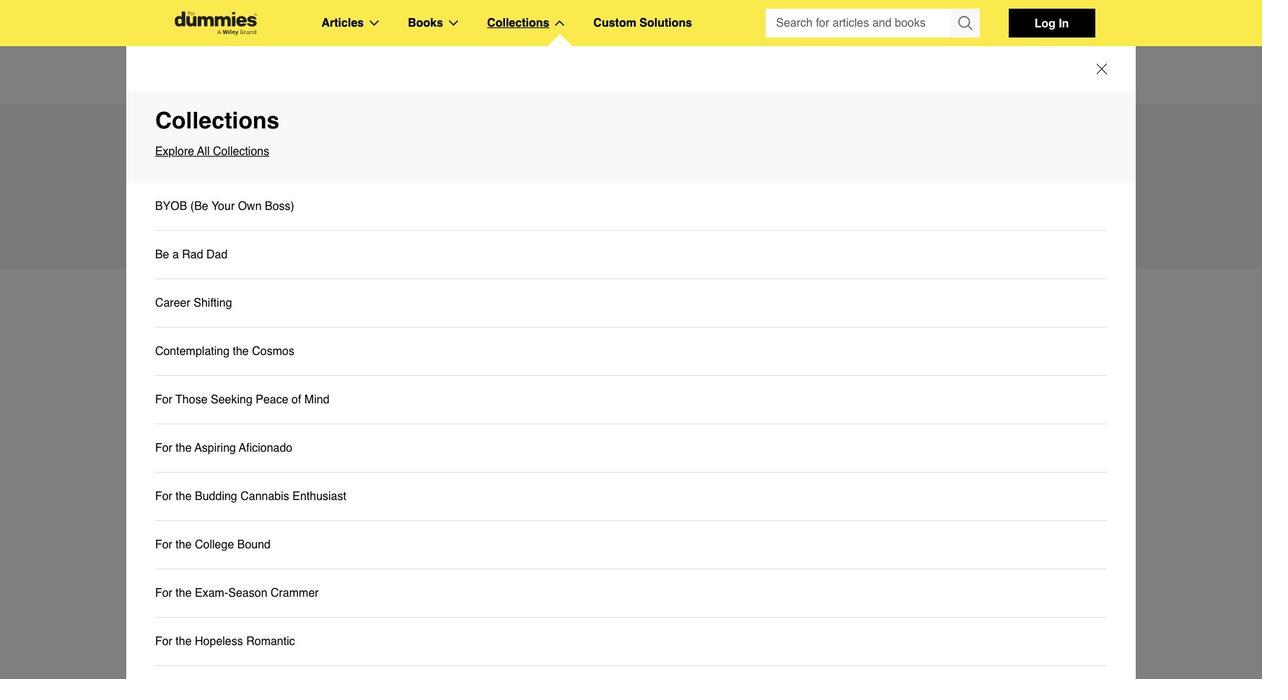 Task type: locate. For each thing, give the bounding box(es) containing it.
in down actually
[[392, 212, 401, 225]]

seeking
[[211, 394, 253, 407]]

group
[[766, 9, 980, 38]]

the left budding
[[176, 490, 192, 503]]

for the exam-season crammer
[[155, 587, 319, 600]]

of left mind
[[292, 394, 301, 407]]

for left exam-
[[155, 587, 173, 600]]

step left by
[[193, 614, 214, 625]]

around
[[286, 212, 322, 225]]

open collections list image
[[556, 20, 565, 26]]

right
[[423, 212, 446, 225]]

enthusiast
[[293, 490, 347, 503]]

for the hopeless romantic
[[155, 635, 295, 648]]

1 for the budding cannabis enthusiast link from the top
[[155, 473, 1108, 521]]

1 contemplating the cosmos link from the top
[[155, 328, 1108, 376]]

a right like
[[257, 194, 263, 207]]

arduino
[[167, 134, 306, 175], [309, 298, 397, 325], [404, 421, 448, 434], [565, 659, 623, 676]]

awesome
[[428, 194, 477, 207]]

3 for from the top
[[155, 490, 173, 503]]

2 be a rad dad link from the top
[[155, 246, 228, 264]]

actually
[[370, 194, 409, 207]]

collections
[[487, 17, 550, 30], [155, 107, 280, 134]]

1 be a rad dad link from the top
[[155, 231, 1108, 279]]

0 horizontal spatial collections
[[155, 107, 280, 134]]

articles
[[322, 17, 364, 30], [315, 134, 447, 175], [167, 298, 243, 325], [193, 531, 226, 543]]

your
[[212, 200, 235, 213]]

for the aspiring aficionado link
[[155, 425, 1108, 473], [155, 439, 293, 458]]

collections
[[213, 145, 269, 158]]

for left hopeless
[[155, 635, 173, 648]]

of
[[532, 194, 542, 207], [292, 394, 301, 407]]

open book categories image
[[449, 20, 459, 26]]

be a rad dad link
[[155, 231, 1108, 279], [155, 246, 228, 264]]

1 vertical spatial a
[[173, 248, 179, 261]]

way
[[262, 212, 283, 225]]

for left college
[[155, 539, 173, 552]]

place.
[[449, 212, 480, 225]]

contemplating the cosmos link
[[155, 328, 1108, 376], [155, 342, 295, 361]]

books
[[408, 17, 443, 30]]

view
[[404, 558, 428, 571]]

the inside it may sound like a town in italy, but it's actually an awesome collection of interactive electronic components. and if you want to learn your way around them, you're in the right place.
[[404, 212, 420, 225]]

the left 'cosmos'
[[233, 345, 249, 358]]

in
[[294, 194, 303, 207], [392, 212, 401, 225]]

boss)
[[265, 200, 295, 213]]

1 for the exam-season crammer link from the top
[[155, 570, 1108, 618]]

town
[[267, 194, 291, 207]]

byob (be your own boss)
[[155, 200, 295, 213]]

for for for the aspiring aficionado
[[155, 442, 173, 455]]

the down an
[[404, 212, 420, 225]]

for the budding cannabis enthusiast link
[[155, 473, 1108, 521], [155, 487, 347, 506]]

1 horizontal spatial of
[[532, 194, 542, 207]]

the left college
[[176, 539, 192, 552]]

libraries
[[627, 659, 690, 676]]

it's
[[353, 194, 366, 207]]

6 for from the top
[[155, 635, 173, 648]]

1 horizontal spatial step
[[230, 614, 251, 625]]

1 vertical spatial collections
[[155, 107, 280, 134]]

a right be
[[173, 248, 179, 261]]

be a rad dad link down the to
[[155, 246, 228, 264]]

be a rad dad link down electronic
[[155, 231, 1108, 279]]

sheet
[[223, 573, 249, 584]]

step
[[193, 614, 214, 625], [230, 614, 251, 625]]

collections up explore all collections
[[155, 107, 280, 134]]

5 for from the top
[[155, 587, 173, 600]]

2 step from the left
[[230, 614, 251, 625]]

4 for from the top
[[155, 539, 173, 552]]

a
[[257, 194, 263, 207], [173, 248, 179, 261]]

step right by
[[230, 614, 251, 625]]

articles up contemplating
[[167, 298, 243, 325]]

in up around
[[294, 194, 303, 207]]

those
[[176, 394, 208, 407]]

for the aspiring aficionado
[[155, 442, 293, 455]]

for left content
[[155, 490, 173, 503]]

26
[[167, 440, 178, 451]]

1 career shifting link from the top
[[155, 279, 1108, 328]]

1 vertical spatial of
[[292, 394, 301, 407]]

in
[[1059, 16, 1070, 30]]

browsing
[[493, 659, 561, 676]]

want
[[167, 212, 192, 225]]

custom solutions
[[594, 17, 693, 30]]

2 contemplating the cosmos link from the top
[[155, 342, 295, 361]]

for up filter
[[155, 394, 173, 407]]

components.
[[653, 194, 719, 207]]

career shifting link
[[155, 279, 1108, 328], [155, 294, 232, 313]]

the for budding
[[176, 490, 192, 503]]

type
[[242, 485, 271, 500]]

filter results
[[167, 409, 250, 424]]

aficionado
[[239, 442, 293, 455]]

the left hopeless
[[176, 635, 192, 648]]

0 vertical spatial a
[[257, 194, 263, 207]]

collections left open collections list icon
[[487, 17, 550, 30]]

articles left open article categories icon at the left top of page
[[322, 17, 364, 30]]

the for cosmos
[[233, 345, 249, 358]]

view article
[[404, 558, 463, 571]]

for the budding cannabis enthusiast
[[155, 490, 347, 503]]

byob
[[155, 200, 187, 213]]

finding and browsing arduino libraries link
[[404, 656, 1096, 678]]

1 horizontal spatial a
[[257, 194, 263, 207]]

sound
[[202, 194, 233, 207]]

the left exam-
[[176, 587, 192, 600]]

content type button
[[167, 469, 271, 516]]

content type
[[189, 485, 271, 500]]

article
[[431, 558, 463, 571]]

mind
[[305, 394, 330, 407]]

cosmos
[[252, 345, 295, 358]]

26 results
[[167, 440, 211, 451]]

the for hopeless
[[176, 635, 192, 648]]

peace
[[256, 394, 289, 407]]

2 for from the top
[[155, 442, 173, 455]]

1 for the hopeless romantic link from the top
[[155, 618, 1108, 666]]

collection
[[481, 194, 529, 207]]

1 for the college bound link from the top
[[155, 521, 1108, 570]]

2
[[369, 614, 375, 625]]

0 horizontal spatial step
[[193, 614, 214, 625]]

exam-
[[195, 587, 228, 600]]

for left results
[[155, 442, 173, 455]]

contemplating the cosmos
[[155, 345, 295, 358]]

be
[[155, 248, 169, 261]]

the left aspiring
[[176, 442, 192, 455]]

0 vertical spatial of
[[532, 194, 542, 207]]

explore
[[155, 145, 194, 158]]

cannabis
[[241, 490, 289, 503]]

1 horizontal spatial collections
[[487, 17, 550, 30]]

for the hopeless romantic link
[[155, 618, 1108, 666], [155, 633, 295, 651]]

2 byob (be your own boss) link from the top
[[155, 197, 295, 216]]

of right collection
[[532, 194, 542, 207]]

0 vertical spatial collections
[[487, 17, 550, 30]]

0 vertical spatial in
[[294, 194, 303, 207]]

but
[[333, 194, 349, 207]]

1 horizontal spatial in
[[392, 212, 401, 225]]

1 for from the top
[[155, 394, 173, 407]]

1 byob (be your own boss) link from the top
[[155, 183, 1108, 231]]

2 for the college bound link from the top
[[155, 536, 271, 555]]

the
[[404, 212, 420, 225], [233, 345, 249, 358], [176, 442, 192, 455], [176, 490, 192, 503], [176, 539, 192, 552], [176, 587, 192, 600], [176, 635, 192, 648]]

open article categories image
[[370, 20, 379, 26]]

aspiring
[[195, 442, 236, 455]]

cookie consent banner dialog
[[0, 627, 1263, 679]]

view article link
[[404, 555, 1096, 574]]



Task type: describe. For each thing, give the bounding box(es) containing it.
explore all collections
[[155, 145, 269, 158]]

Search for articles and books text field
[[766, 9, 953, 38]]

it may sound like a town in italy, but it's actually an awesome collection of interactive electronic components. and if you want to learn your way around them, you're in the right place.
[[167, 194, 773, 225]]

interactive
[[545, 194, 597, 207]]

budding
[[195, 490, 237, 503]]

cheat sheet
[[193, 573, 249, 584]]

for the college bound
[[155, 539, 271, 552]]

for for for the exam-season crammer
[[155, 587, 173, 600]]

and
[[462, 659, 489, 676]]

for for for the budding cannabis enthusiast
[[155, 490, 173, 503]]

to
[[195, 212, 204, 225]]

an
[[412, 194, 425, 207]]

custom
[[594, 17, 637, 30]]

college
[[195, 539, 234, 552]]

season
[[228, 587, 268, 600]]

hopeless
[[195, 635, 243, 648]]

the for aspiring
[[176, 442, 192, 455]]

articles from arduino
[[167, 298, 397, 325]]

be a rad dad
[[155, 248, 228, 261]]

electronic
[[601, 194, 650, 207]]

1 for those seeking peace of mind link from the top
[[155, 376, 1108, 425]]

and
[[722, 194, 743, 207]]

for for for the college bound
[[155, 539, 173, 552]]

cheat
[[193, 573, 220, 584]]

explore all collections link
[[155, 142, 1108, 161]]

shifting
[[194, 297, 232, 310]]

if
[[746, 194, 752, 207]]

italy,
[[307, 194, 330, 207]]

a inside it may sound like a town in italy, but it's actually an awesome collection of interactive electronic components. and if you want to learn your way around them, you're in the right place.
[[257, 194, 263, 207]]

you're
[[357, 212, 388, 225]]

your
[[237, 212, 259, 225]]

2 career shifting link from the top
[[155, 294, 232, 313]]

arduino inside 'link'
[[565, 659, 623, 676]]

2 for the exam-season crammer link from the top
[[155, 584, 319, 603]]

content
[[189, 485, 238, 500]]

1 vertical spatial in
[[392, 212, 401, 225]]

logo image
[[167, 11, 264, 35]]

the for college
[[176, 539, 192, 552]]

articles down budding
[[193, 531, 226, 543]]

dad
[[207, 248, 228, 261]]

arduino articles
[[167, 134, 447, 175]]

of inside it may sound like a town in italy, but it's actually an awesome collection of interactive electronic components. and if you want to learn your way around them, you're in the right place.
[[532, 194, 542, 207]]

log in link
[[1009, 9, 1096, 38]]

career shifting
[[155, 297, 232, 310]]

career
[[155, 297, 190, 310]]

learn
[[208, 212, 233, 225]]

2 for the aspiring aficionado link from the top
[[155, 439, 293, 458]]

by
[[217, 614, 227, 625]]

them,
[[325, 212, 354, 225]]

custom solutions link
[[594, 14, 693, 32]]

0 horizontal spatial in
[[294, 194, 303, 207]]

for those seeking peace of mind
[[155, 394, 330, 407]]

may
[[177, 194, 199, 207]]

crammer
[[271, 587, 319, 600]]

bound
[[237, 539, 271, 552]]

0 horizontal spatial of
[[292, 394, 301, 407]]

2 for the hopeless romantic link from the top
[[155, 633, 295, 651]]

for for for those seeking peace of mind
[[155, 394, 173, 407]]

(be
[[190, 200, 208, 213]]

arduino link
[[404, 418, 1096, 437]]

log in
[[1035, 16, 1070, 30]]

contemplating
[[155, 345, 230, 358]]

articles up actually
[[315, 134, 447, 175]]

1 step from the left
[[193, 614, 214, 625]]

2 for those seeking peace of mind link from the top
[[155, 391, 330, 409]]

solutions
[[640, 17, 693, 30]]

results
[[181, 440, 211, 451]]

from
[[249, 298, 303, 325]]

romantic
[[246, 635, 295, 648]]

the for exam-
[[176, 587, 192, 600]]

for for for the hopeless romantic
[[155, 635, 173, 648]]

2 for the budding cannabis enthusiast link from the top
[[155, 487, 347, 506]]

finding
[[404, 659, 458, 676]]

1 for the aspiring aficionado link from the top
[[155, 425, 1108, 473]]

it
[[167, 194, 174, 207]]

filter
[[167, 409, 199, 424]]

results
[[203, 409, 250, 424]]

step by step
[[193, 614, 251, 625]]

0 horizontal spatial a
[[173, 248, 179, 261]]

you
[[755, 194, 773, 207]]

like
[[237, 194, 254, 207]]

rad
[[182, 248, 203, 261]]

log
[[1035, 16, 1056, 30]]

finding and browsing arduino libraries
[[404, 659, 690, 676]]



Task type: vqa. For each thing, say whether or not it's contained in the screenshot.
THE YOU'RE
no



